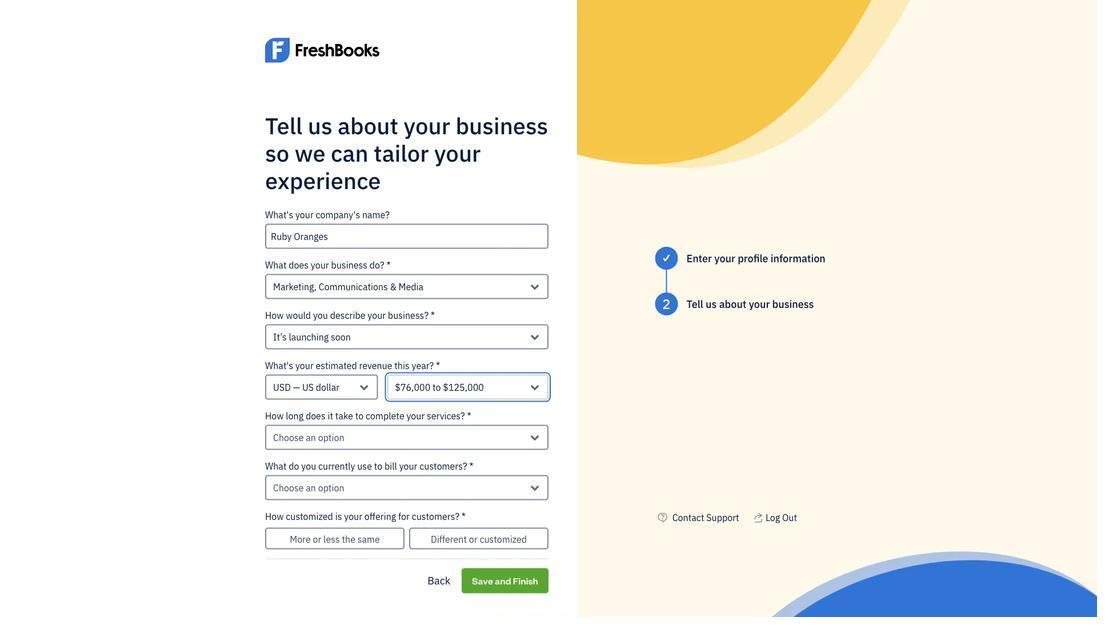 Task type: locate. For each thing, give the bounding box(es) containing it.
choose for 1st choose an option field from the top of the page
[[273, 432, 304, 444]]

1 vertical spatial tell
[[687, 297, 703, 311]]

same
[[358, 533, 380, 545]]

2 horizontal spatial business
[[772, 297, 814, 311]]

1 vertical spatial us
[[706, 297, 717, 311]]

business inside the tell us about your business so we can tailor your experience
[[456, 111, 548, 140]]

0 vertical spatial to
[[433, 381, 441, 393]]

you right the do on the left bottom
[[301, 460, 316, 472]]

to for bill
[[374, 460, 382, 472]]

1 vertical spatial what
[[265, 460, 287, 472]]

complete
[[366, 410, 404, 422]]

2 vertical spatial to
[[374, 460, 382, 472]]

log out
[[766, 512, 797, 524]]

your
[[404, 111, 450, 140], [434, 138, 481, 168], [295, 209, 314, 221], [714, 251, 735, 265], [311, 259, 329, 271], [749, 297, 770, 311], [368, 309, 386, 321], [295, 360, 314, 372], [407, 410, 425, 422], [399, 460, 417, 472], [344, 510, 362, 522]]

2 choose an option from the top
[[273, 482, 344, 494]]

what's your estimated revenue this year? *
[[265, 360, 440, 372]]

us inside the tell us about your business so we can tailor your experience
[[308, 111, 332, 140]]

1 or from the left
[[313, 533, 321, 545]]

0 vertical spatial you
[[313, 309, 328, 321]]

1 vertical spatial choose an option field
[[265, 475, 549, 500]]

log
[[766, 512, 780, 524]]

0 vertical spatial does
[[289, 259, 309, 271]]

1 what from the top
[[265, 259, 287, 271]]

2 horizontal spatial to
[[433, 381, 441, 393]]

customers?
[[420, 460, 467, 472], [412, 510, 460, 522]]

customized up and
[[480, 533, 527, 545]]

usd — us dollar
[[273, 381, 340, 393]]

option for 1st choose an option field from the top of the page
[[318, 432, 344, 444]]

choose down the do on the left bottom
[[273, 482, 304, 494]]

to right $76,000
[[433, 381, 441, 393]]

option for second choose an option field from the top of the page
[[318, 482, 344, 494]]

what does your business do? *
[[265, 259, 391, 271]]

1 vertical spatial to
[[355, 410, 364, 422]]

you
[[313, 309, 328, 321], [301, 460, 316, 472]]

an
[[306, 432, 316, 444], [306, 482, 316, 494]]

0 vertical spatial choose an option field
[[265, 425, 549, 450]]

1 horizontal spatial to
[[374, 460, 382, 472]]

0 horizontal spatial us
[[308, 111, 332, 140]]

0 vertical spatial an
[[306, 432, 316, 444]]

2 option from the top
[[318, 482, 344, 494]]

does up marketing,
[[289, 259, 309, 271]]

you right would
[[313, 309, 328, 321]]

us
[[308, 111, 332, 140], [706, 297, 717, 311]]

2 vertical spatial business
[[772, 297, 814, 311]]

*
[[387, 259, 391, 271], [431, 309, 435, 321], [436, 360, 440, 372], [467, 410, 471, 422], [469, 460, 474, 472], [462, 510, 466, 522]]

1 horizontal spatial business
[[456, 111, 548, 140]]

0 vertical spatial choose an option
[[273, 432, 344, 444]]

0 horizontal spatial to
[[355, 410, 364, 422]]

2 or from the left
[[469, 533, 478, 545]]

to left bill
[[374, 460, 382, 472]]

0 horizontal spatial or
[[313, 533, 321, 545]]

0 vertical spatial what
[[265, 259, 287, 271]]

an for 1st choose an option field from the top of the page
[[306, 432, 316, 444]]

estimated
[[316, 360, 357, 372]]

would
[[286, 309, 311, 321]]

1 vertical spatial business
[[331, 259, 367, 271]]

launching
[[289, 331, 329, 343]]

choose an option down the do on the left bottom
[[273, 482, 344, 494]]

0 vertical spatial what's
[[265, 209, 293, 221]]

or right different
[[469, 533, 478, 545]]

1 what's from the top
[[265, 209, 293, 221]]

2 how from the top
[[265, 410, 284, 422]]

1 vertical spatial an
[[306, 482, 316, 494]]

—
[[293, 381, 300, 393]]

0 vertical spatial about
[[338, 111, 398, 140]]

to
[[433, 381, 441, 393], [355, 410, 364, 422], [374, 460, 382, 472]]

0 vertical spatial us
[[308, 111, 332, 140]]

or for different
[[469, 533, 478, 545]]

1 vertical spatial choose an option
[[273, 482, 344, 494]]

0 vertical spatial choose
[[273, 432, 304, 444]]

year?
[[412, 360, 434, 372]]

or
[[313, 533, 321, 545], [469, 533, 478, 545]]

does left it
[[306, 410, 326, 422]]

information
[[771, 251, 826, 265]]

0 vertical spatial tell
[[265, 111, 302, 140]]

us down the enter
[[706, 297, 717, 311]]

$125,000
[[443, 381, 484, 393]]

what's down experience
[[265, 209, 293, 221]]

media
[[399, 281, 424, 293]]

describe
[[330, 309, 365, 321]]

tailor
[[374, 138, 429, 168]]

do
[[289, 460, 299, 472]]

0 vertical spatial how
[[265, 309, 284, 321]]

does
[[289, 259, 309, 271], [306, 410, 326, 422]]

contact support
[[672, 512, 739, 524]]

3 how from the top
[[265, 510, 284, 522]]

business for tell us about your business
[[772, 297, 814, 311]]

1 option from the top
[[318, 432, 344, 444]]

logout image
[[753, 511, 764, 525]]

can
[[331, 138, 368, 168]]

1 vertical spatial about
[[719, 297, 747, 311]]

use
[[357, 460, 372, 472]]

customized up "more"
[[286, 510, 333, 522]]

$76,000 to $125,000
[[395, 381, 484, 393]]

1 vertical spatial choose
[[273, 482, 304, 494]]

0 horizontal spatial customized
[[286, 510, 333, 522]]

1 vertical spatial you
[[301, 460, 316, 472]]

1 vertical spatial customized
[[480, 533, 527, 545]]

customized
[[286, 510, 333, 522], [480, 533, 527, 545]]

customers? down services?
[[420, 460, 467, 472]]

choose an option field down bill
[[265, 475, 549, 500]]

None text field
[[265, 224, 549, 249]]

option down currently
[[318, 482, 344, 494]]

about
[[338, 111, 398, 140], [719, 297, 747, 311]]

0 horizontal spatial tell
[[265, 111, 302, 140]]

how for how long does it take to complete your services? *
[[265, 410, 284, 422]]

2 vertical spatial how
[[265, 510, 284, 522]]

choose down long
[[273, 432, 304, 444]]

tell inside the tell us about your business so we can tailor your experience
[[265, 111, 302, 140]]

Marketing, Communications & Media field
[[265, 274, 549, 299]]

what up marketing,
[[265, 259, 287, 271]]

long
[[286, 410, 304, 422]]

1 choose an option from the top
[[273, 432, 344, 444]]

save and finish button
[[462, 568, 549, 594]]

how long does it take to complete your services? *
[[265, 410, 471, 422]]

$76,000 to $125,000 field
[[387, 375, 549, 400]]

how for how customized is your offering for customers? *
[[265, 510, 284, 522]]

enter your profile information
[[687, 251, 826, 265]]

what's
[[265, 209, 293, 221], [265, 360, 293, 372]]

or left less
[[313, 533, 321, 545]]

2 choose from the top
[[273, 482, 304, 494]]

name?
[[362, 209, 390, 221]]

take
[[335, 410, 353, 422]]

1 how from the top
[[265, 309, 284, 321]]

1 an from the top
[[306, 432, 316, 444]]

Choose an option field
[[265, 425, 549, 450], [265, 475, 549, 500]]

we
[[295, 138, 326, 168]]

how
[[265, 309, 284, 321], [265, 410, 284, 422], [265, 510, 284, 522]]

about for tell us about your business so we can tailor your experience
[[338, 111, 398, 140]]

0 vertical spatial customers?
[[420, 460, 467, 472]]

1 horizontal spatial us
[[706, 297, 717, 311]]

choose
[[273, 432, 304, 444], [273, 482, 304, 494]]

soon
[[331, 331, 351, 343]]

it's
[[273, 331, 287, 343]]

us right "so"
[[308, 111, 332, 140]]

1 horizontal spatial tell
[[687, 297, 703, 311]]

about inside the tell us about your business so we can tailor your experience
[[338, 111, 398, 140]]

1 horizontal spatial about
[[719, 297, 747, 311]]

1 vertical spatial option
[[318, 482, 344, 494]]

option down it
[[318, 432, 344, 444]]

tell
[[265, 111, 302, 140], [687, 297, 703, 311]]

0 vertical spatial option
[[318, 432, 344, 444]]

currently
[[318, 460, 355, 472]]

2 what from the top
[[265, 460, 287, 472]]

0 vertical spatial business
[[456, 111, 548, 140]]

to right take on the bottom
[[355, 410, 364, 422]]

marketing,
[[273, 281, 317, 293]]

offering
[[365, 510, 396, 522]]

choose an option down long
[[273, 432, 344, 444]]

choose an option field down complete
[[265, 425, 549, 450]]

what
[[265, 259, 287, 271], [265, 460, 287, 472]]

and
[[495, 575, 511, 587]]

different
[[431, 533, 467, 545]]

1 choose from the top
[[273, 432, 304, 444]]

contact
[[672, 512, 704, 524]]

what's for what's your estimated revenue this year? *
[[265, 360, 293, 372]]

what's up usd
[[265, 360, 293, 372]]

what left the do on the left bottom
[[265, 460, 287, 472]]

option
[[318, 432, 344, 444], [318, 482, 344, 494]]

business
[[456, 111, 548, 140], [331, 259, 367, 271], [772, 297, 814, 311]]

do?
[[370, 259, 384, 271]]

dollar
[[316, 381, 340, 393]]

0 horizontal spatial about
[[338, 111, 398, 140]]

1 horizontal spatial or
[[469, 533, 478, 545]]

2 choose an option field from the top
[[265, 475, 549, 500]]

0 horizontal spatial business
[[331, 259, 367, 271]]

1 vertical spatial how
[[265, 410, 284, 422]]

2 what's from the top
[[265, 360, 293, 372]]

choose an option
[[273, 432, 344, 444], [273, 482, 344, 494]]

choose for second choose an option field from the top of the page
[[273, 482, 304, 494]]

2 an from the top
[[306, 482, 316, 494]]

it
[[328, 410, 333, 422]]

1 vertical spatial what's
[[265, 360, 293, 372]]

customers? up different
[[412, 510, 460, 522]]



Task type: vqa. For each thing, say whether or not it's contained in the screenshot.
ASSIGN TO CLIENT/PROJECT
no



Task type: describe. For each thing, give the bounding box(es) containing it.
1 choose an option field from the top
[[265, 425, 549, 450]]

bill
[[385, 460, 397, 472]]

how customized is your offering for customers? *
[[265, 510, 466, 522]]

how for how would you describe your business? *
[[265, 309, 284, 321]]

you for would
[[313, 309, 328, 321]]

is
[[335, 510, 342, 522]]

marketing, communications & media
[[273, 281, 424, 293]]

what for what do you currently use to bill your customers? *
[[265, 460, 287, 472]]

save
[[472, 575, 493, 587]]

experience
[[265, 166, 381, 195]]

support image
[[655, 511, 670, 525]]

or for more
[[313, 533, 321, 545]]

us for tell us about your business so we can tailor your experience
[[308, 111, 332, 140]]

an for second choose an option field from the top of the page
[[306, 482, 316, 494]]

to inside $76,000 to $125,000 field
[[433, 381, 441, 393]]

enter
[[687, 251, 712, 265]]

business for tell us about your business so we can tailor your experience
[[456, 111, 548, 140]]

company's
[[316, 209, 360, 221]]

more
[[290, 533, 311, 545]]

1 vertical spatial customers?
[[412, 510, 460, 522]]

us for tell us about your business
[[706, 297, 717, 311]]

&
[[390, 281, 396, 293]]

0 vertical spatial customized
[[286, 510, 333, 522]]

to for complete
[[355, 410, 364, 422]]

business?
[[388, 309, 429, 321]]

how would you describe your business? *
[[265, 309, 435, 321]]

out
[[782, 512, 797, 524]]

what's your company's name?
[[265, 209, 390, 221]]

less
[[323, 533, 340, 545]]

back
[[428, 574, 450, 588]]

for
[[398, 510, 410, 522]]

what for what does your business do? *
[[265, 259, 287, 271]]

this
[[394, 360, 410, 372]]

services?
[[427, 410, 465, 422]]

what do you currently use to bill your customers? *
[[265, 460, 474, 472]]

profile
[[738, 251, 768, 265]]

tell for tell us about your business
[[687, 297, 703, 311]]

back button
[[419, 570, 460, 592]]

support
[[707, 512, 739, 524]]

so
[[265, 138, 289, 168]]

choose an option for 1st choose an option field from the top of the page
[[273, 432, 344, 444]]

choose an option for second choose an option field from the top of the page
[[273, 482, 344, 494]]

tell us about your business
[[687, 297, 814, 311]]

about for tell us about your business
[[719, 297, 747, 311]]

tell for tell us about your business so we can tailor your experience
[[265, 111, 302, 140]]

freshbooks logo image
[[265, 21, 379, 80]]

tell us about your business so we can tailor your experience
[[265, 111, 548, 195]]

It's launching soon field
[[265, 324, 549, 350]]

Currency field
[[265, 375, 378, 400]]

different or customized
[[431, 533, 527, 545]]

usd
[[273, 381, 291, 393]]

more or less the same
[[290, 533, 380, 545]]

you for do
[[301, 460, 316, 472]]

the
[[342, 533, 355, 545]]

1 horizontal spatial customized
[[480, 533, 527, 545]]

1 vertical spatial does
[[306, 410, 326, 422]]

us
[[302, 381, 314, 393]]

what's for what's your company's name?
[[265, 209, 293, 221]]

contact support link
[[672, 512, 739, 524]]

save and finish
[[472, 575, 538, 587]]

log out button
[[753, 511, 797, 525]]

revenue
[[359, 360, 392, 372]]

communications
[[319, 281, 388, 293]]

finish
[[513, 575, 538, 587]]

it's launching soon
[[273, 331, 351, 343]]

$76,000
[[395, 381, 430, 393]]



